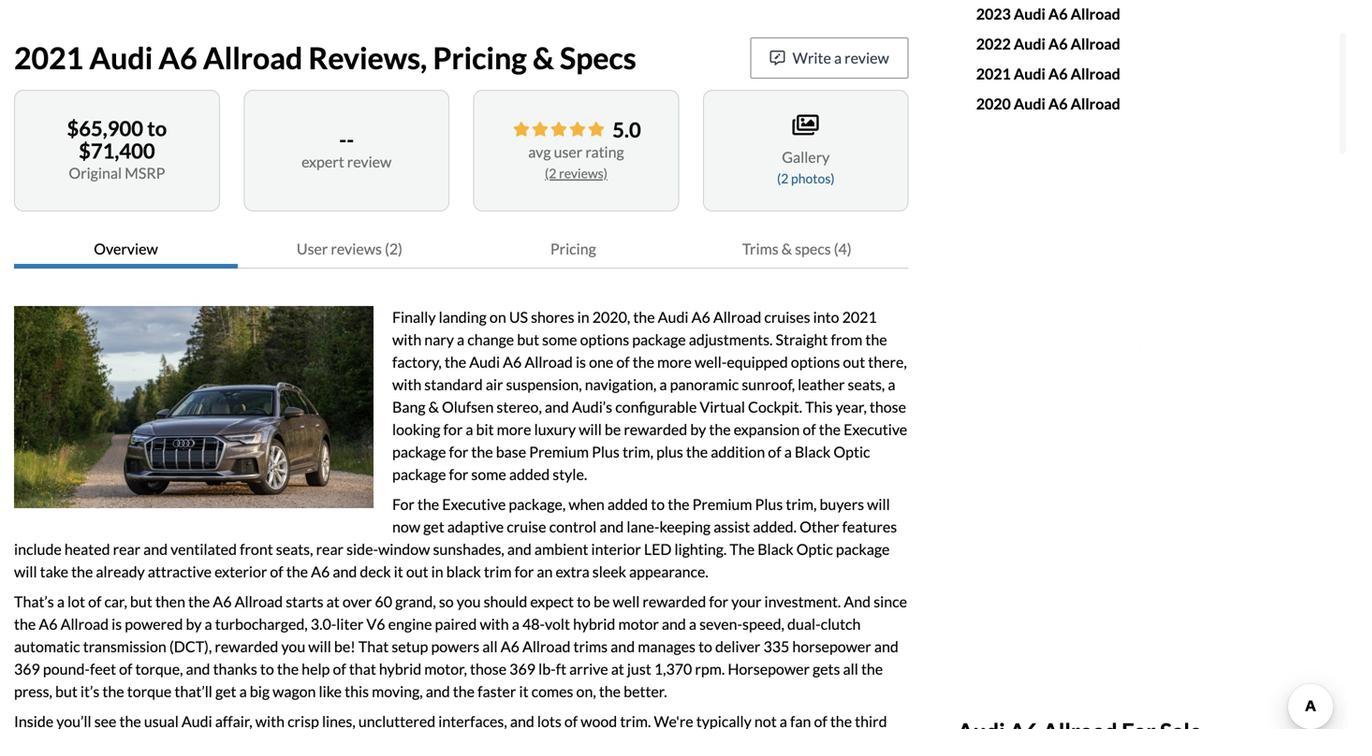 Task type: describe. For each thing, give the bounding box(es) containing it.
the up navigation,
[[633, 353, 654, 371]]

write
[[793, 49, 831, 67]]

cruises
[[764, 308, 810, 326]]

executive inside 'for the executive package, when added to the premium plus trim, buyers will now get adaptive cruise control and lane-keeping assist added. other features include heated rear and ventilated front seats, rear side-window sunshades, and ambient interior led lighting. the black optic package will take the already attractive exterior of the a6 and deck it out in black trim for an extra sleek appearance.'
[[442, 495, 506, 514]]

car,
[[104, 593, 127, 611]]

and down cruise
[[507, 540, 532, 559]]

reviews
[[331, 240, 382, 258]]

package up for
[[392, 465, 446, 484]]

trims & specs (4)
[[742, 240, 852, 258]]

get inside that's a lot of car, but then the a6 allroad starts at over 60 grand, so you should expect to be well rewarded for your investment. and since the a6 allroad is powered by a turbocharged, 3.0-liter v6 engine paired with a 48-volt hybrid motor and a seven-speed, dual-clutch automatic transmission (dct), rewarded you will be! that setup powers all a6 allroad trims and manages to deliver 335 horsepower and 369 pound-feet of torque, and thanks to the help of that hybrid motor, those 369 lb-ft arrive at just 1,370 rpm. horsepower gets all the press, but it's the torque that'll get a big wagon like this moving, and the faster it comes on, the better.
[[215, 683, 236, 701]]

attractive
[[148, 563, 212, 581]]

2022
[[976, 34, 1011, 53]]

package up navigation,
[[632, 331, 686, 349]]

1 horizontal spatial you
[[457, 593, 481, 611]]

a left lot
[[57, 593, 65, 611]]

write a review
[[793, 49, 889, 67]]

avg
[[528, 143, 551, 161]]

& inside tab
[[782, 240, 792, 258]]

keeping
[[660, 518, 711, 536]]

pound-
[[43, 660, 90, 678]]

heated
[[64, 540, 110, 559]]

torque
[[127, 683, 172, 701]]

a left bit
[[466, 420, 473, 439]]

(2)
[[385, 240, 403, 258]]

on,
[[576, 683, 596, 701]]

for the executive package, when added to the premium plus trim, buyers will now get adaptive cruise control and lane-keeping assist added. other features include heated rear and ventilated front seats, rear side-window sunshades, and ambient interior led lighting. the black optic package will take the already attractive exterior of the a6 and deck it out in black trim for an extra sleek appearance.
[[14, 495, 897, 581]]

that'll
[[174, 683, 212, 701]]

the right for
[[418, 495, 439, 514]]

premium inside finally landing on us shores in 2020, the audi a6 allroad cruises into 2021 with nary a change but some options package adjustments. straight from the factory, the audi a6 allroad is one of the more well-equipped options out there, with standard air suspension, navigation, a panoramic sunroof, leather seats, a bang & olufsen stereo, and audi's configurable virtual cockpit. this year, those looking for a bit more luxury will be rewarded by the expansion of the executive package for the base premium plus trim, plus the addition of a black optic package for some added style.
[[529, 443, 589, 461]]

configurable
[[615, 398, 697, 416]]

liter
[[336, 615, 364, 633]]

big
[[250, 683, 270, 701]]

volt
[[545, 615, 570, 633]]

the down this
[[819, 420, 841, 439]]

finally landing on us shores in 2020, the audi a6 allroad cruises into 2021 with nary a change but some options package adjustments. straight from the factory, the audi a6 allroad is one of the more well-equipped options out there, with standard air suspension, navigation, a panoramic sunroof, leather seats, a bang & olufsen stereo, and audi's configurable virtual cockpit. this year, those looking for a bit more luxury will be rewarded by the expansion of the executive package for the base premium plus trim, plus the addition of a black optic package for some added style.
[[392, 308, 907, 484]]

the right plus
[[686, 443, 708, 461]]

dual-
[[787, 615, 821, 633]]

of down transmission
[[119, 660, 132, 678]]

starts
[[286, 593, 324, 611]]

1 vertical spatial rewarded
[[643, 593, 706, 611]]

black inside 'for the executive package, when added to the premium plus trim, buyers will now get adaptive cruise control and lane-keeping assist added. other features include heated rear and ventilated front seats, rear side-window sunshades, and ambient interior led lighting. the black optic package will take the already attractive exterior of the a6 and deck it out in black trim for an extra sleek appearance.'
[[758, 540, 794, 559]]

1 horizontal spatial all
[[843, 660, 858, 678]]

pricing tab
[[461, 230, 685, 269]]

2 vertical spatial rewarded
[[215, 638, 278, 656]]

1 horizontal spatial &
[[533, 40, 554, 76]]

just
[[627, 660, 651, 678]]

a up the configurable
[[659, 375, 667, 394]]

to inside $65,900 to $71,400 original msrp
[[147, 116, 167, 140]]

a down expansion
[[784, 443, 792, 461]]

should
[[484, 593, 527, 611]]

audi for 2021 audi a6 allroad
[[1014, 64, 1046, 83]]

expect
[[530, 593, 574, 611]]

to up big
[[260, 660, 274, 678]]

stereo,
[[497, 398, 542, 416]]

and down side-
[[333, 563, 357, 581]]

2022 audi a6 allroad link
[[976, 34, 1121, 53]]

sleek
[[592, 563, 626, 581]]

optic inside finally landing on us shores in 2020, the audi a6 allroad cruises into 2021 with nary a change but some options package adjustments. straight from the factory, the audi a6 allroad is one of the more well-equipped options out there, with standard air suspension, navigation, a panoramic sunroof, leather seats, a bang & olufsen stereo, and audi's configurable virtual cockpit. this year, those looking for a bit more luxury will be rewarded by the expansion of the executive package for the base premium plus trim, plus the addition of a black optic package for some added style.
[[834, 443, 870, 461]]

torque,
[[135, 660, 183, 678]]

and down since
[[874, 638, 899, 656]]

(dct),
[[169, 638, 212, 656]]

2021 audi a6 allroad
[[976, 64, 1121, 83]]

2020 audi a6 allroad link
[[976, 94, 1121, 113]]

that's
[[14, 593, 54, 611]]

black inside finally landing on us shores in 2020, the audi a6 allroad cruises into 2021 with nary a change but some options package adjustments. straight from the factory, the audi a6 allroad is one of the more well-equipped options out there, with standard air suspension, navigation, a panoramic sunroof, leather seats, a bang & olufsen stereo, and audi's configurable virtual cockpit. this year, those looking for a bit more luxury will be rewarded by the expansion of the executive package for the base premium plus trim, plus the addition of a black optic package for some added style.
[[795, 443, 831, 461]]

gallery (2 photos)
[[777, 148, 835, 186]]

already
[[96, 563, 145, 581]]

an
[[537, 563, 553, 581]]

the up starts on the bottom of the page
[[286, 563, 308, 581]]

the down 'virtual'
[[709, 420, 731, 439]]

suspension,
[[506, 375, 582, 394]]

setup
[[392, 638, 428, 656]]

be!
[[334, 638, 356, 656]]

motor,
[[424, 660, 467, 678]]

leather
[[798, 375, 845, 394]]

gallery
[[782, 148, 830, 166]]

front
[[240, 540, 273, 559]]

a right 'nary'
[[457, 331, 465, 349]]

but inside finally landing on us shores in 2020, the audi a6 allroad cruises into 2021 with nary a change but some options package adjustments. straight from the factory, the audi a6 allroad is one of the more well-equipped options out there, with standard air suspension, navigation, a panoramic sunroof, leather seats, a bang & olufsen stereo, and audi's configurable virtual cockpit. this year, those looking for a bit more luxury will be rewarded by the expansion of the executive package for the base premium plus trim, plus the addition of a black optic package for some added style.
[[517, 331, 539, 349]]

expansion
[[734, 420, 800, 439]]

rpm.
[[695, 660, 725, 678]]

and up manages
[[662, 615, 686, 633]]

addition
[[711, 443, 765, 461]]

a left 48-
[[512, 615, 520, 633]]

better.
[[624, 683, 667, 701]]

2021 audi a6 allroad preview summaryimage image
[[14, 306, 374, 508]]

base
[[496, 443, 526, 461]]

the right it's
[[102, 683, 124, 701]]

of right lot
[[88, 593, 101, 611]]

the right 2020,
[[633, 308, 655, 326]]

1 horizontal spatial at
[[611, 660, 624, 678]]

2020,
[[592, 308, 630, 326]]

it's
[[80, 683, 100, 701]]

(2 reviews) link
[[545, 165, 608, 181]]

msrp
[[125, 164, 165, 182]]

seats, inside finally landing on us shores in 2020, the audi a6 allroad cruises into 2021 with nary a change but some options package adjustments. straight from the factory, the audi a6 allroad is one of the more well-equipped options out there, with standard air suspension, navigation, a panoramic sunroof, leather seats, a bang & olufsen stereo, and audi's configurable virtual cockpit. this year, those looking for a bit more luxury will be rewarded by the expansion of the executive package for the base premium plus trim, plus the addition of a black optic package for some added style.
[[848, 375, 885, 394]]

overview tab
[[14, 230, 238, 269]]

it inside 'for the executive package, when added to the premium plus trim, buyers will now get adaptive cruise control and lane-keeping assist added. other features include heated rear and ventilated front seats, rear side-window sunshades, and ambient interior led lighting. the black optic package will take the already attractive exterior of the a6 and deck it out in black trim for an extra sleek appearance.'
[[394, 563, 403, 581]]

side-
[[347, 540, 378, 559]]

those inside that's a lot of car, but then the a6 allroad starts at over 60 grand, so you should expect to be well rewarded for your investment. and since the a6 allroad is powered by a turbocharged, 3.0-liter v6 engine paired with a 48-volt hybrid motor and a seven-speed, dual-clutch automatic transmission (dct), rewarded you will be! that setup powers all a6 allroad trims and manages to deliver 335 horsepower and 369 pound-feet of torque, and thanks to the help of that hybrid motor, those 369 lb-ft arrive at just 1,370 rpm. horsepower gets all the press, but it's the torque that'll get a big wagon like this moving, and the faster it comes on, the better.
[[470, 660, 507, 678]]

images image
[[793, 113, 819, 137]]

those inside finally landing on us shores in 2020, the audi a6 allroad cruises into 2021 with nary a change but some options package adjustments. straight from the factory, the audi a6 allroad is one of the more well-equipped options out there, with standard air suspension, navigation, a panoramic sunroof, leather seats, a bang & olufsen stereo, and audi's configurable virtual cockpit. this year, those looking for a bit more luxury will be rewarded by the expansion of the executive package for the base premium plus trim, plus the addition of a black optic package for some added style.
[[870, 398, 906, 416]]

user reviews (2) tab
[[238, 230, 461, 269]]

audi for 2021 audi a6 allroad reviews, pricing & specs
[[89, 40, 153, 76]]

rewarded inside finally landing on us shores in 2020, the audi a6 allroad cruises into 2021 with nary a change but some options package adjustments. straight from the factory, the audi a6 allroad is one of the more well-equipped options out there, with standard air suspension, navigation, a panoramic sunroof, leather seats, a bang & olufsen stereo, and audi's configurable virtual cockpit. this year, those looking for a bit more luxury will be rewarded by the expansion of the executive package for the base premium plus trim, plus the addition of a black optic package for some added style.
[[624, 420, 687, 439]]

is for one
[[576, 353, 586, 371]]

0 vertical spatial at
[[326, 593, 340, 611]]

1,370
[[654, 660, 692, 678]]

plus
[[656, 443, 683, 461]]

gets
[[813, 660, 840, 678]]

bang
[[392, 398, 426, 416]]

that
[[349, 660, 376, 678]]

from
[[831, 331, 863, 349]]

cruise
[[507, 518, 546, 536]]

features
[[842, 518, 897, 536]]

user
[[297, 240, 328, 258]]

the down the heated
[[71, 563, 93, 581]]

a left 'seven-'
[[689, 615, 697, 633]]

of down be!
[[333, 660, 346, 678]]

a down there, at the right
[[888, 375, 896, 394]]

the up standard
[[445, 353, 466, 371]]

2021 for 2021 audi a6 allroad
[[976, 64, 1011, 83]]

lane-
[[627, 518, 660, 536]]

faster
[[478, 683, 516, 701]]

a6 inside 'for the executive package, when added to the premium plus trim, buyers will now get adaptive cruise control and lane-keeping assist added. other features include heated rear and ventilated front seats, rear side-window sunshades, and ambient interior led lighting. the black optic package will take the already attractive exterior of the a6 and deck it out in black trim for an extra sleek appearance.'
[[311, 563, 330, 581]]

to inside 'for the executive package, when added to the premium plus trim, buyers will now get adaptive cruise control and lane-keeping assist added. other features include heated rear and ventilated front seats, rear side-window sunshades, and ambient interior led lighting. the black optic package will take the already attractive exterior of the a6 and deck it out in black trim for an extra sleek appearance.'
[[651, 495, 665, 514]]

and up interior
[[600, 518, 624, 536]]

adaptive
[[447, 518, 504, 536]]

sunshades,
[[433, 540, 504, 559]]

of down expansion
[[768, 443, 781, 461]]

1 horizontal spatial hybrid
[[573, 615, 615, 633]]

1 vertical spatial more
[[497, 420, 531, 439]]

by inside that's a lot of car, but then the a6 allroad starts at over 60 grand, so you should expect to be well rewarded for your investment. and since the a6 allroad is powered by a turbocharged, 3.0-liter v6 engine paired with a 48-volt hybrid motor and a seven-speed, dual-clutch automatic transmission (dct), rewarded you will be! that setup powers all a6 allroad trims and manages to deliver 335 horsepower and 369 pound-feet of torque, and thanks to the help of that hybrid motor, those 369 lb-ft arrive at just 1,370 rpm. horsepower gets all the press, but it's the torque that'll get a big wagon like this moving, and the faster it comes on, the better.
[[186, 615, 202, 633]]

(2 inside gallery (2 photos)
[[777, 170, 789, 186]]

v6
[[366, 615, 385, 633]]

comment alt edit image
[[770, 51, 785, 66]]

0 vertical spatial pricing
[[433, 40, 527, 76]]

air
[[486, 375, 503, 394]]

(2 inside avg user rating (2 reviews)
[[545, 165, 556, 181]]

for inside that's a lot of car, but then the a6 allroad starts at over 60 grand, so you should expect to be well rewarded for your investment. and since the a6 allroad is powered by a turbocharged, 3.0-liter v6 engine paired with a 48-volt hybrid motor and a seven-speed, dual-clutch automatic transmission (dct), rewarded you will be! that setup powers all a6 allroad trims and manages to deliver 335 horsepower and 369 pound-feet of torque, and thanks to the help of that hybrid motor, those 369 lb-ft arrive at just 1,370 rpm. horsepower gets all the press, but it's the torque that'll get a big wagon like this moving, and the faster it comes on, the better.
[[709, 593, 729, 611]]

2020
[[976, 94, 1011, 113]]

of right one
[[616, 353, 630, 371]]

year,
[[836, 398, 867, 416]]

wagon
[[273, 683, 316, 701]]

user
[[554, 143, 583, 161]]

1 rear from the left
[[113, 540, 140, 559]]

grand,
[[395, 593, 436, 611]]

and down motor
[[611, 638, 635, 656]]

-- expert review
[[302, 127, 392, 171]]

335
[[763, 638, 790, 656]]

3.0-
[[311, 615, 336, 633]]



Task type: vqa. For each thing, say whether or not it's contained in the screenshot.
sources
no



Task type: locate. For each thing, give the bounding box(es) containing it.
horsepower
[[728, 660, 810, 678]]

to up the lane-
[[651, 495, 665, 514]]

at left just
[[611, 660, 624, 678]]

0 vertical spatial all
[[482, 638, 498, 656]]

1 horizontal spatial black
[[795, 443, 831, 461]]

trims
[[742, 240, 779, 258]]

executive up adaptive
[[442, 495, 506, 514]]

be inside finally landing on us shores in 2020, the audi a6 allroad cruises into 2021 with nary a change but some options package adjustments. straight from the factory, the audi a6 allroad is one of the more well-equipped options out there, with standard air suspension, navigation, a panoramic sunroof, leather seats, a bang & olufsen stereo, and audi's configurable virtual cockpit. this year, those looking for a bit more luxury will be rewarded by the expansion of the executive package for the base premium plus trim, plus the addition of a black optic package for some added style.
[[605, 420, 621, 439]]

expert
[[302, 153, 344, 171]]

the right gets
[[861, 660, 883, 678]]

2 - from the left
[[347, 127, 354, 152]]

audi for 2020 audi a6 allroad
[[1014, 94, 1046, 113]]

the up the wagon
[[277, 660, 299, 678]]

it right deck in the bottom left of the page
[[394, 563, 403, 581]]

1 vertical spatial optic
[[797, 540, 833, 559]]

bit
[[476, 420, 494, 439]]

navigation,
[[585, 375, 657, 394]]

1 vertical spatial those
[[470, 660, 507, 678]]

by inside finally landing on us shores in 2020, the audi a6 allroad cruises into 2021 with nary a change but some options package adjustments. straight from the factory, the audi a6 allroad is one of the more well-equipped options out there, with standard air suspension, navigation, a panoramic sunroof, leather seats, a bang & olufsen stereo, and audi's configurable virtual cockpit. this year, those looking for a bit more luxury will be rewarded by the expansion of the executive package for the base premium plus trim, plus the addition of a black optic package for some added style.
[[690, 420, 706, 439]]

0 horizontal spatial in
[[431, 563, 443, 581]]

1 vertical spatial is
[[112, 615, 122, 633]]

is down car,
[[112, 615, 122, 633]]

and up that'll
[[186, 660, 210, 678]]

0 vertical spatial plus
[[592, 443, 620, 461]]

but down pound-
[[55, 683, 78, 701]]

more up base
[[497, 420, 531, 439]]

1 horizontal spatial premium
[[692, 495, 752, 514]]

will inside that's a lot of car, but then the a6 allroad starts at over 60 grand, so you should expect to be well rewarded for your investment. and since the a6 allroad is powered by a turbocharged, 3.0-liter v6 engine paired with a 48-volt hybrid motor and a seven-speed, dual-clutch automatic transmission (dct), rewarded you will be! that setup powers all a6 allroad trims and manages to deliver 335 horsepower and 369 pound-feet of torque, and thanks to the help of that hybrid motor, those 369 lb-ft arrive at just 1,370 rpm. horsepower gets all the press, but it's the torque that'll get a big wagon like this moving, and the faster it comes on, the better.
[[308, 638, 331, 656]]

is inside finally landing on us shores in 2020, the audi a6 allroad cruises into 2021 with nary a change but some options package adjustments. straight from the factory, the audi a6 allroad is one of the more well-equipped options out there, with standard air suspension, navigation, a panoramic sunroof, leather seats, a bang & olufsen stereo, and audi's configurable virtual cockpit. this year, those looking for a bit more luxury will be rewarded by the expansion of the executive package for the base premium plus trim, plus the addition of a black optic package for some added style.
[[576, 353, 586, 371]]

trim, inside 'for the executive package, when added to the premium plus trim, buyers will now get adaptive cruise control and lane-keeping assist added. other features include heated rear and ventilated front seats, rear side-window sunshades, and ambient interior led lighting. the black optic package will take the already attractive exterior of the a6 and deck it out in black trim for an extra sleek appearance.'
[[786, 495, 817, 514]]

0 vertical spatial seats,
[[848, 375, 885, 394]]

1 horizontal spatial but
[[130, 593, 152, 611]]

1 vertical spatial some
[[471, 465, 506, 484]]

$65,900
[[67, 116, 143, 140]]

plus inside 'for the executive package, when added to the premium plus trim, buyers will now get adaptive cruise control and lane-keeping assist added. other features include heated rear and ventilated front seats, rear side-window sunshades, and ambient interior led lighting. the black optic package will take the already attractive exterior of the a6 and deck it out in black trim for an extra sleek appearance.'
[[755, 495, 783, 514]]

plus down audi's
[[592, 443, 620, 461]]

& inside finally landing on us shores in 2020, the audi a6 allroad cruises into 2021 with nary a change but some options package adjustments. straight from the factory, the audi a6 allroad is one of the more well-equipped options out there, with standard air suspension, navigation, a panoramic sunroof, leather seats, a bang & olufsen stereo, and audi's configurable virtual cockpit. this year, those looking for a bit more luxury will be rewarded by the expansion of the executive package for the base premium plus trim, plus the addition of a black optic package for some added style.
[[428, 398, 439, 416]]

1 horizontal spatial some
[[542, 331, 577, 349]]

0 horizontal spatial rear
[[113, 540, 140, 559]]

1 horizontal spatial added
[[608, 495, 648, 514]]

you
[[457, 593, 481, 611], [281, 638, 305, 656]]

0 vertical spatial executive
[[844, 420, 907, 439]]

0 horizontal spatial black
[[758, 540, 794, 559]]

1 horizontal spatial it
[[519, 683, 529, 701]]

1 vertical spatial black
[[758, 540, 794, 559]]

options
[[580, 331, 629, 349], [791, 353, 840, 371]]

1 horizontal spatial plus
[[755, 495, 783, 514]]

0 vertical spatial review
[[845, 49, 889, 67]]

paired
[[435, 615, 477, 633]]

1 horizontal spatial 2021
[[842, 308, 877, 326]]

include
[[14, 540, 62, 559]]

48-
[[522, 615, 545, 633]]

1 vertical spatial it
[[519, 683, 529, 701]]

and up attractive
[[143, 540, 168, 559]]

1 vertical spatial &
[[782, 240, 792, 258]]

of down this
[[803, 420, 816, 439]]

0 vertical spatial black
[[795, 443, 831, 461]]

hybrid up moving,
[[379, 660, 421, 678]]

in left black
[[431, 563, 443, 581]]

0 vertical spatial rewarded
[[624, 420, 687, 439]]

clutch
[[821, 615, 861, 633]]

1 vertical spatial get
[[215, 683, 236, 701]]

and
[[844, 593, 871, 611]]

0 vertical spatial be
[[605, 420, 621, 439]]

2023
[[976, 4, 1011, 23]]

1 vertical spatial review
[[347, 153, 392, 171]]

factory,
[[392, 353, 442, 371]]

- down reviews,
[[347, 127, 354, 152]]

1 vertical spatial with
[[392, 375, 422, 394]]

is for powered
[[112, 615, 122, 633]]

rear up "already"
[[113, 540, 140, 559]]

optic
[[834, 443, 870, 461], [797, 540, 833, 559]]

get inside 'for the executive package, when added to the premium plus trim, buyers will now get adaptive cruise control and lane-keeping assist added. other features include heated rear and ventilated front seats, rear side-window sunshades, and ambient interior led lighting. the black optic package will take the already attractive exterior of the a6 and deck it out in black trim for an extra sleek appearance.'
[[423, 518, 444, 536]]

photos)
[[791, 170, 835, 186]]

0 horizontal spatial review
[[347, 153, 392, 171]]

style.
[[553, 465, 587, 484]]

change
[[467, 331, 514, 349]]

1 horizontal spatial more
[[657, 353, 692, 371]]

premium down luxury
[[529, 443, 589, 461]]

trim,
[[623, 443, 654, 461], [786, 495, 817, 514]]

1 vertical spatial premium
[[692, 495, 752, 514]]

plus inside finally landing on us shores in 2020, the audi a6 allroad cruises into 2021 with nary a change but some options package adjustments. straight from the factory, the audi a6 allroad is one of the more well-equipped options out there, with standard air suspension, navigation, a panoramic sunroof, leather seats, a bang & olufsen stereo, and audi's configurable virtual cockpit. this year, those looking for a bit more luxury will be rewarded by the expansion of the executive package for the base premium plus trim, plus the addition of a black optic package for some added style.
[[592, 443, 620, 461]]

rewarded up thanks
[[215, 638, 278, 656]]

added up the lane-
[[608, 495, 648, 514]]

the down 'motor,'
[[453, 683, 475, 701]]

(2
[[545, 165, 556, 181], [777, 170, 789, 186]]

2021 inside finally landing on us shores in 2020, the audi a6 allroad cruises into 2021 with nary a change but some options package adjustments. straight from the factory, the audi a6 allroad is one of the more well-equipped options out there, with standard air suspension, navigation, a panoramic sunroof, leather seats, a bang & olufsen stereo, and audi's configurable virtual cockpit. this year, those looking for a bit more luxury will be rewarded by the expansion of the executive package for the base premium plus trim, plus the addition of a black optic package for some added style.
[[842, 308, 877, 326]]

virtual
[[700, 398, 745, 416]]

1 vertical spatial trim,
[[786, 495, 817, 514]]

2021 down '2022'
[[976, 64, 1011, 83]]

out down from on the top of the page
[[843, 353, 865, 371]]

0 vertical spatial in
[[577, 308, 590, 326]]

trims & specs (4) tab
[[685, 230, 909, 269]]

plus up added.
[[755, 495, 783, 514]]

the down bit
[[471, 443, 493, 461]]

1 horizontal spatial is
[[576, 353, 586, 371]]

1 vertical spatial at
[[611, 660, 624, 678]]

0 horizontal spatial more
[[497, 420, 531, 439]]

pricing
[[433, 40, 527, 76], [550, 240, 596, 258]]

0 vertical spatial by
[[690, 420, 706, 439]]

executive down year,
[[844, 420, 907, 439]]

advertisement region
[[996, 137, 1277, 372]]

to up rpm.
[[699, 638, 712, 656]]

added inside finally landing on us shores in 2020, the audi a6 allroad cruises into 2021 with nary a change but some options package adjustments. straight from the factory, the audi a6 allroad is one of the more well-equipped options out there, with standard air suspension, navigation, a panoramic sunroof, leather seats, a bang & olufsen stereo, and audi's configurable virtual cockpit. this year, those looking for a bit more luxury will be rewarded by the expansion of the executive package for the base premium plus trim, plus the addition of a black optic package for some added style.
[[509, 465, 550, 484]]

all right powers
[[482, 638, 498, 656]]

of down front
[[270, 563, 283, 581]]

0 vertical spatial &
[[533, 40, 554, 76]]

0 vertical spatial is
[[576, 353, 586, 371]]

options up 'leather'
[[791, 353, 840, 371]]

be left well at left bottom
[[594, 593, 610, 611]]

thanks
[[213, 660, 257, 678]]

all right gets
[[843, 660, 858, 678]]

interior
[[591, 540, 641, 559]]

you right so at the bottom left of the page
[[457, 593, 481, 611]]

moving,
[[372, 683, 423, 701]]

to right the expect
[[577, 593, 591, 611]]

be down audi's
[[605, 420, 621, 439]]

audi for 2023 audi a6 allroad
[[1014, 4, 1046, 23]]

1 vertical spatial added
[[608, 495, 648, 514]]

0 vertical spatial with
[[392, 331, 422, 349]]

0 vertical spatial trim,
[[623, 443, 654, 461]]

1 vertical spatial executive
[[442, 495, 506, 514]]

0 horizontal spatial but
[[55, 683, 78, 701]]

review inside button
[[845, 49, 889, 67]]

review right write
[[845, 49, 889, 67]]

investment.
[[764, 593, 841, 611]]

but
[[517, 331, 539, 349], [130, 593, 152, 611], [55, 683, 78, 701]]

the right on,
[[599, 683, 621, 701]]

the up keeping
[[668, 495, 690, 514]]

1 horizontal spatial (2
[[777, 170, 789, 186]]

0 horizontal spatial (2
[[545, 165, 556, 181]]

powers
[[431, 638, 480, 656]]

by up (dct),
[[186, 615, 202, 633]]

2 rear from the left
[[316, 540, 344, 559]]

lb-
[[538, 660, 556, 678]]

0 horizontal spatial some
[[471, 465, 506, 484]]

2 vertical spatial &
[[428, 398, 439, 416]]

premium up assist
[[692, 495, 752, 514]]

overview
[[94, 240, 158, 258]]

will down include
[[14, 563, 37, 581]]

in left 2020,
[[577, 308, 590, 326]]

shores
[[531, 308, 574, 326]]

0 vertical spatial hybrid
[[573, 615, 615, 633]]

avg user rating (2 reviews)
[[528, 143, 624, 181]]

out inside finally landing on us shores in 2020, the audi a6 allroad cruises into 2021 with nary a change but some options package adjustments. straight from the factory, the audi a6 allroad is one of the more well-equipped options out there, with standard air suspension, navigation, a panoramic sunroof, leather seats, a bang & olufsen stereo, and audi's configurable virtual cockpit. this year, those looking for a bit more luxury will be rewarded by the expansion of the executive package for the base premium plus trim, plus the addition of a black optic package for some added style.
[[843, 353, 865, 371]]

will down 3.0-
[[308, 638, 331, 656]]

user reviews (2)
[[297, 240, 403, 258]]

cockpit.
[[748, 398, 802, 416]]

options up one
[[580, 331, 629, 349]]

audi down change
[[469, 353, 500, 371]]

in inside 'for the executive package, when added to the premium plus trim, buyers will now get adaptive cruise control and lane-keeping assist added. other features include heated rear and ventilated front seats, rear side-window sunshades, and ambient interior led lighting. the black optic package will take the already attractive exterior of the a6 and deck it out in black trim for an extra sleek appearance.'
[[431, 563, 443, 581]]

motor
[[618, 615, 659, 633]]

rear left side-
[[316, 540, 344, 559]]

get down thanks
[[215, 683, 236, 701]]

1 vertical spatial hybrid
[[379, 660, 421, 678]]

tab list
[[14, 230, 909, 269]]

pricing inside tab
[[550, 240, 596, 258]]

trim, left plus
[[623, 443, 654, 461]]

review inside -- expert review
[[347, 153, 392, 171]]

1 - from the left
[[339, 127, 347, 152]]

black down this
[[795, 443, 831, 461]]

a
[[834, 49, 842, 67], [457, 331, 465, 349], [659, 375, 667, 394], [888, 375, 896, 394], [466, 420, 473, 439], [784, 443, 792, 461], [57, 593, 65, 611], [205, 615, 212, 633], [512, 615, 520, 633], [689, 615, 697, 633], [239, 683, 247, 701]]

(2 left photos)
[[777, 170, 789, 186]]

is inside that's a lot of car, but then the a6 allroad starts at over 60 grand, so you should expect to be well rewarded for your investment. and since the a6 allroad is powered by a turbocharged, 3.0-liter v6 engine paired with a 48-volt hybrid motor and a seven-speed, dual-clutch automatic transmission (dct), rewarded you will be! that setup powers all a6 allroad trims and manages to deliver 335 horsepower and 369 pound-feet of torque, and thanks to the help of that hybrid motor, those 369 lb-ft arrive at just 1,370 rpm. horsepower gets all the press, but it's the torque that'll get a big wagon like this moving, and the faster it comes on, the better.
[[112, 615, 122, 633]]

black
[[446, 563, 481, 581]]

1 vertical spatial be
[[594, 593, 610, 611]]

luxury
[[534, 420, 576, 439]]

take
[[40, 563, 68, 581]]

seats, up year,
[[848, 375, 885, 394]]

audi up 2021 audi a6 allroad "link"
[[1014, 34, 1046, 53]]

and down 'motor,'
[[426, 683, 450, 701]]

this
[[805, 398, 833, 416]]

1 vertical spatial options
[[791, 353, 840, 371]]

adjustments.
[[689, 331, 773, 349]]

will up the features
[[867, 495, 890, 514]]

package down looking
[[392, 443, 446, 461]]

1 horizontal spatial rear
[[316, 540, 344, 559]]

seats,
[[848, 375, 885, 394], [276, 540, 313, 559]]

(2 down avg
[[545, 165, 556, 181]]

help
[[302, 660, 330, 678]]

transmission
[[83, 638, 166, 656]]

looking
[[392, 420, 440, 439]]

0 horizontal spatial at
[[326, 593, 340, 611]]

the up there, at the right
[[866, 331, 887, 349]]

1 369 from the left
[[14, 660, 40, 678]]

optic inside 'for the executive package, when added to the premium plus trim, buyers will now get adaptive cruise control and lane-keeping assist added. other features include heated rear and ventilated front seats, rear side-window sunshades, and ambient interior led lighting. the black optic package will take the already attractive exterior of the a6 and deck it out in black trim for an extra sleek appearance.'
[[797, 540, 833, 559]]

0 horizontal spatial premium
[[529, 443, 589, 461]]

1 vertical spatial but
[[130, 593, 152, 611]]

is
[[576, 353, 586, 371], [112, 615, 122, 633]]

then
[[155, 593, 185, 611]]

be inside that's a lot of car, but then the a6 allroad starts at over 60 grand, so you should expect to be well rewarded for your investment. and since the a6 allroad is powered by a turbocharged, 3.0-liter v6 engine paired with a 48-volt hybrid motor and a seven-speed, dual-clutch automatic transmission (dct), rewarded you will be! that setup powers all a6 allroad trims and manages to deliver 335 horsepower and 369 pound-feet of torque, and thanks to the help of that hybrid motor, those 369 lb-ft arrive at just 1,370 rpm. horsepower gets all the press, but it's the torque that'll get a big wagon like this moving, and the faster it comes on, the better.
[[594, 593, 610, 611]]

trim, up other
[[786, 495, 817, 514]]

1 horizontal spatial pricing
[[550, 240, 596, 258]]

0 vertical spatial optic
[[834, 443, 870, 461]]

assist
[[714, 518, 750, 536]]

executive inside finally landing on us shores in 2020, the audi a6 allroad cruises into 2021 with nary a change but some options package adjustments. straight from the factory, the audi a6 allroad is one of the more well-equipped options out there, with standard air suspension, navigation, a panoramic sunroof, leather seats, a bang & olufsen stereo, and audi's configurable virtual cockpit. this year, those looking for a bit more luxury will be rewarded by the expansion of the executive package for the base premium plus trim, plus the addition of a black optic package for some added style.
[[844, 420, 907, 439]]

rewarded down the configurable
[[624, 420, 687, 439]]

2 369 from the left
[[509, 660, 536, 678]]

1 horizontal spatial seats,
[[848, 375, 885, 394]]

seats, right front
[[276, 540, 313, 559]]

deliver
[[715, 638, 761, 656]]

and inside finally landing on us shores in 2020, the audi a6 allroad cruises into 2021 with nary a change but some options package adjustments. straight from the factory, the audi a6 allroad is one of the more well-equipped options out there, with standard air suspension, navigation, a panoramic sunroof, leather seats, a bang & olufsen stereo, and audi's configurable virtual cockpit. this year, those looking for a bit more luxury will be rewarded by the expansion of the executive package for the base premium plus trim, plus the addition of a black optic package for some added style.
[[545, 398, 569, 416]]

reviews,
[[308, 40, 427, 76]]

optic down year,
[[834, 443, 870, 461]]

1 vertical spatial all
[[843, 660, 858, 678]]

a left big
[[239, 683, 247, 701]]

black down added.
[[758, 540, 794, 559]]

0 horizontal spatial trim,
[[623, 443, 654, 461]]

and up luxury
[[545, 398, 569, 416]]

with inside that's a lot of car, but then the a6 allroad starts at over 60 grand, so you should expect to be well rewarded for your investment. and since the a6 allroad is powered by a turbocharged, 3.0-liter v6 engine paired with a 48-volt hybrid motor and a seven-speed, dual-clutch automatic transmission (dct), rewarded you will be! that setup powers all a6 allroad trims and manages to deliver 335 horsepower and 369 pound-feet of torque, and thanks to the help of that hybrid motor, those 369 lb-ft arrive at just 1,370 rpm. horsepower gets all the press, but it's the torque that'll get a big wagon like this moving, and the faster it comes on, the better.
[[480, 615, 509, 633]]

into
[[813, 308, 839, 326]]

hybrid up trims
[[573, 615, 615, 633]]

2021 for 2021 audi a6 allroad reviews, pricing & specs
[[14, 40, 84, 76]]

rating
[[585, 143, 624, 161]]

0 vertical spatial but
[[517, 331, 539, 349]]

in inside finally landing on us shores in 2020, the audi a6 allroad cruises into 2021 with nary a change but some options package adjustments. straight from the factory, the audi a6 allroad is one of the more well-equipped options out there, with standard air suspension, navigation, a panoramic sunroof, leather seats, a bang & olufsen stereo, and audi's configurable virtual cockpit. this year, those looking for a bit more luxury will be rewarded by the expansion of the executive package for the base premium plus trim, plus the addition of a black optic package for some added style.
[[577, 308, 590, 326]]

0 vertical spatial out
[[843, 353, 865, 371]]

appearance.
[[629, 563, 709, 581]]

- up the expert
[[339, 127, 347, 152]]

1 horizontal spatial executive
[[844, 420, 907, 439]]

premium inside 'for the executive package, when added to the premium plus trim, buyers will now get adaptive cruise control and lane-keeping assist added. other features include heated rear and ventilated front seats, rear side-window sunshades, and ambient interior led lighting. the black optic package will take the already attractive exterior of the a6 and deck it out in black trim for an extra sleek appearance.'
[[692, 495, 752, 514]]

to up msrp
[[147, 116, 167, 140]]

1 vertical spatial in
[[431, 563, 443, 581]]

0 horizontal spatial executive
[[442, 495, 506, 514]]

1 vertical spatial seats,
[[276, 540, 313, 559]]

your
[[731, 593, 762, 611]]

speed,
[[743, 615, 785, 633]]

lighting.
[[675, 540, 727, 559]]

0 horizontal spatial plus
[[592, 443, 620, 461]]

1 horizontal spatial trim,
[[786, 495, 817, 514]]

those up faster
[[470, 660, 507, 678]]

1 horizontal spatial optic
[[834, 443, 870, 461]]

press,
[[14, 683, 52, 701]]

but right car,
[[130, 593, 152, 611]]

get right now
[[423, 518, 444, 536]]

with for grand,
[[480, 615, 509, 633]]

when
[[569, 495, 605, 514]]

0 vertical spatial get
[[423, 518, 444, 536]]

a inside button
[[834, 49, 842, 67]]

trim, inside finally landing on us shores in 2020, the audi a6 allroad cruises into 2021 with nary a change but some options package adjustments. straight from the factory, the audi a6 allroad is one of the more well-equipped options out there, with standard air suspension, navigation, a panoramic sunroof, leather seats, a bang & olufsen stereo, and audi's configurable virtual cockpit. this year, those looking for a bit more luxury will be rewarded by the expansion of the executive package for the base premium plus trim, plus the addition of a black optic package for some added style.
[[623, 443, 654, 461]]

0 vertical spatial premium
[[529, 443, 589, 461]]

executive
[[844, 420, 907, 439], [442, 495, 506, 514]]

0 vertical spatial it
[[394, 563, 403, 581]]

tab list containing overview
[[14, 230, 909, 269]]

audi for 2022 audi a6 allroad
[[1014, 34, 1046, 53]]

automatic
[[14, 638, 80, 656]]

the right then
[[188, 593, 210, 611]]

landing
[[439, 308, 487, 326]]

for inside 'for the executive package, when added to the premium plus trim, buyers will now get adaptive cruise control and lane-keeping assist added. other features include heated rear and ventilated front seats, rear side-window sunshades, and ambient interior led lighting. the black optic package will take the already attractive exterior of the a6 and deck it out in black trim for an extra sleek appearance.'
[[515, 563, 534, 581]]

added.
[[753, 518, 797, 536]]

1 vertical spatial pricing
[[550, 240, 596, 258]]

0 horizontal spatial you
[[281, 638, 305, 656]]

2023 audi a6 allroad link
[[976, 4, 1121, 23]]

0 horizontal spatial pricing
[[433, 40, 527, 76]]

package inside 'for the executive package, when added to the premium plus trim, buyers will now get adaptive cruise control and lane-keeping assist added. other features include heated rear and ventilated front seats, rear side-window sunshades, and ambient interior led lighting. the black optic package will take the already attractive exterior of the a6 and deck it out in black trim for an extra sleek appearance.'
[[836, 540, 890, 559]]

0 horizontal spatial 369
[[14, 660, 40, 678]]

0 horizontal spatial 2021
[[14, 40, 84, 76]]

0 horizontal spatial is
[[112, 615, 122, 633]]

added down base
[[509, 465, 550, 484]]

us
[[509, 308, 528, 326]]

original
[[69, 164, 122, 182]]

audi up '$65,900'
[[89, 40, 153, 76]]

with down the "should"
[[480, 615, 509, 633]]

will inside finally landing on us shores in 2020, the audi a6 allroad cruises into 2021 with nary a change but some options package adjustments. straight from the factory, the audi a6 allroad is one of the more well-equipped options out there, with standard air suspension, navigation, a panoramic sunroof, leather seats, a bang & olufsen stereo, and audi's configurable virtual cockpit. this year, those looking for a bit more luxury will be rewarded by the expansion of the executive package for the base premium plus trim, plus the addition of a black optic package for some added style.
[[579, 420, 602, 439]]

0 vertical spatial those
[[870, 398, 906, 416]]

rewarded
[[624, 420, 687, 439], [643, 593, 706, 611], [215, 638, 278, 656]]

added inside 'for the executive package, when added to the premium plus trim, buyers will now get adaptive cruise control and lane-keeping assist added. other features include heated rear and ventilated front seats, rear side-window sunshades, and ambient interior led lighting. the black optic package will take the already attractive exterior of the a6 and deck it out in black trim for an extra sleek appearance.'
[[608, 495, 648, 514]]

0 horizontal spatial added
[[509, 465, 550, 484]]

2 vertical spatial with
[[480, 615, 509, 633]]

0 vertical spatial options
[[580, 331, 629, 349]]

will down audi's
[[579, 420, 602, 439]]

in
[[577, 308, 590, 326], [431, 563, 443, 581]]

trims
[[573, 638, 608, 656]]

the down that's
[[14, 615, 36, 633]]

2021 up '$65,900'
[[14, 40, 84, 76]]

a up (dct),
[[205, 615, 212, 633]]

well
[[613, 593, 640, 611]]

0 horizontal spatial &
[[428, 398, 439, 416]]

with for with
[[392, 375, 422, 394]]

rewarded down appearance.
[[643, 593, 706, 611]]

it inside that's a lot of car, but then the a6 allroad starts at over 60 grand, so you should expect to be well rewarded for your investment. and since the a6 allroad is powered by a turbocharged, 3.0-liter v6 engine paired with a 48-volt hybrid motor and a seven-speed, dual-clutch automatic transmission (dct), rewarded you will be! that setup powers all a6 allroad trims and manages to deliver 335 horsepower and 369 pound-feet of torque, and thanks to the help of that hybrid motor, those 369 lb-ft arrive at just 1,370 rpm. horsepower gets all the press, but it's the torque that'll get a big wagon like this moving, and the faster it comes on, the better.
[[519, 683, 529, 701]]

it right faster
[[519, 683, 529, 701]]

1 vertical spatial out
[[406, 563, 428, 581]]

1 horizontal spatial get
[[423, 518, 444, 536]]

of inside 'for the executive package, when added to the premium plus trim, buyers will now get adaptive cruise control and lane-keeping assist added. other features include heated rear and ventilated front seats, rear side-window sunshades, and ambient interior led lighting. the black optic package will take the already attractive exterior of the a6 and deck it out in black trim for an extra sleek appearance.'
[[270, 563, 283, 581]]

comes
[[531, 683, 573, 701]]

1 horizontal spatial by
[[690, 420, 706, 439]]

this
[[345, 683, 369, 701]]

out inside 'for the executive package, when added to the premium plus trim, buyers will now get adaptive cruise control and lane-keeping assist added. other features include heated rear and ventilated front seats, rear side-window sunshades, and ambient interior led lighting. the black optic package will take the already attractive exterior of the a6 and deck it out in black trim for an extra sleek appearance.'
[[406, 563, 428, 581]]

audi right 2020,
[[658, 308, 689, 326]]

seats, inside 'for the executive package, when added to the premium plus trim, buyers will now get adaptive cruise control and lane-keeping assist added. other features include heated rear and ventilated front seats, rear side-window sunshades, and ambient interior led lighting. the black optic package will take the already attractive exterior of the a6 and deck it out in black trim for an extra sleek appearance.'
[[276, 540, 313, 559]]

369
[[14, 660, 40, 678], [509, 660, 536, 678]]

lot
[[67, 593, 85, 611]]

&
[[533, 40, 554, 76], [782, 240, 792, 258], [428, 398, 439, 416]]

powered
[[125, 615, 183, 633]]

1 horizontal spatial options
[[791, 353, 840, 371]]

1 vertical spatial by
[[186, 615, 202, 633]]

0 vertical spatial more
[[657, 353, 692, 371]]

0 horizontal spatial it
[[394, 563, 403, 581]]

0 horizontal spatial hybrid
[[379, 660, 421, 678]]

the
[[730, 540, 755, 559]]

0 horizontal spatial options
[[580, 331, 629, 349]]

1 horizontal spatial 369
[[509, 660, 536, 678]]



